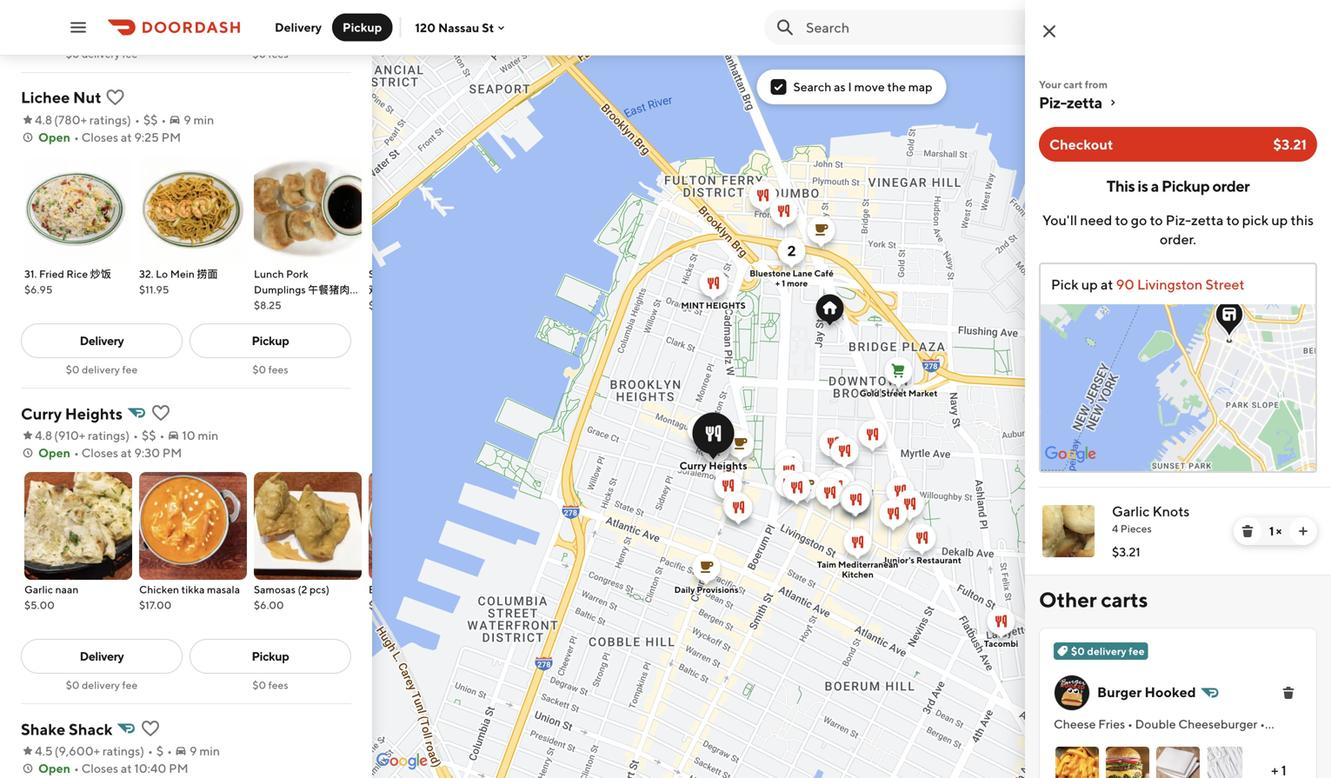 Task type: vqa. For each thing, say whether or not it's contained in the screenshot.


Task type: locate. For each thing, give the bounding box(es) containing it.
$0 fees down delivery button in the left top of the page
[[252, 48, 288, 60]]

click to add this store to your saved list image up • $
[[140, 718, 161, 739]]

2 horizontal spatial to
[[1226, 212, 1239, 228]]

min for lichee nut
[[193, 113, 214, 127]]

fries up utensils
[[1098, 717, 1125, 731]]

pickup link for lichee nut
[[190, 323, 351, 358]]

1 horizontal spatial powered by google image
[[1045, 446, 1096, 463]]

1 horizontal spatial garlic
[[1112, 503, 1150, 519]]

0 vertical spatial $$
[[143, 113, 158, 127]]

4.8 left 910+
[[35, 428, 52, 443]]

1 pickup link from the top
[[190, 323, 351, 358]]

2 vertical spatial )
[[140, 744, 144, 758]]

3 closes from the top
[[81, 761, 118, 776]]

delivery up shack
[[82, 679, 120, 691]]

120 nassau st
[[415, 20, 494, 35]]

at left '10:40'
[[121, 761, 132, 776]]

1 $17.00 from the left
[[139, 599, 172, 611]]

curry
[[21, 404, 62, 423], [679, 459, 707, 472], [679, 459, 707, 472]]

0 horizontal spatial to
[[1115, 212, 1128, 228]]

fees
[[268, 48, 288, 60], [268, 363, 288, 376], [268, 679, 288, 691]]

$5.00
[[24, 599, 55, 611]]

(
[[54, 113, 58, 127], [54, 428, 58, 443], [54, 744, 59, 758]]

2 closes from the top
[[81, 446, 118, 460]]

1 vertical spatial garlic
[[24, 583, 53, 596]]

$0 fees down $6.00
[[252, 679, 288, 691]]

1 vertical spatial 4.8
[[35, 428, 52, 443]]

daily provisions
[[674, 585, 738, 595], [674, 585, 738, 595]]

1 open from the top
[[38, 130, 70, 144]]

780+
[[58, 113, 87, 127]]

0 vertical spatial click to add this store to your saved list image
[[150, 403, 171, 423]]

open down the 780+
[[38, 130, 70, 144]]

fries
[[1098, 717, 1125, 731], [1220, 734, 1247, 749]]

1 closes from the top
[[81, 130, 118, 144]]

average rating of 4.8 out of 5 element
[[21, 111, 52, 129], [21, 427, 52, 444]]

up
[[1271, 212, 1288, 228], [1081, 276, 1098, 293]]

) for curry heights
[[126, 428, 130, 443]]

•
[[135, 113, 140, 127], [161, 113, 166, 127], [74, 130, 79, 144], [133, 428, 138, 443], [160, 428, 165, 443], [74, 446, 79, 460], [1128, 717, 1133, 731], [1260, 717, 1265, 731], [1101, 734, 1106, 749], [1156, 734, 1161, 749], [148, 744, 153, 758], [167, 744, 172, 758], [74, 761, 79, 776]]

delete saved cart image
[[1282, 686, 1295, 700]]

1 to from the left
[[1115, 212, 1128, 228]]

1 vertical spatial pickup link
[[190, 639, 351, 674]]

1 vertical spatial piz-
[[1166, 212, 1191, 228]]

0 horizontal spatial piz-
[[1039, 93, 1067, 112]]

at for curry heights
[[121, 446, 132, 460]]

2 vertical spatial $0 fees
[[252, 679, 288, 691]]

0 horizontal spatial $17.00
[[139, 599, 172, 611]]

2 delivery link from the top
[[21, 639, 183, 674]]

mediterranean
[[838, 559, 898, 569], [838, 559, 898, 569]]

to right go
[[1150, 212, 1163, 228]]

0 vertical spatial min
[[193, 113, 214, 127]]

samosas
[[254, 583, 296, 596]]

32. lo mein 捞面 image
[[139, 156, 247, 264]]

2 vertical spatial delivery
[[80, 649, 124, 663]]

0 vertical spatial (
[[54, 113, 58, 127]]

2 vertical spatial ratings
[[102, 744, 140, 758]]

( right "4.5"
[[54, 744, 59, 758]]

average rating of 4.8 out of 5 element down lichee
[[21, 111, 52, 129]]

lunch pork dumplings 午餐猪肉饺 子
[[254, 268, 360, 311]]

pickup link down $8.25
[[190, 323, 351, 358]]

$0 down $6.00
[[252, 679, 266, 691]]

0 vertical spatial chicken
[[408, 268, 448, 280]]

hooked
[[1145, 684, 1196, 700]]

0 vertical spatial $3.21
[[1273, 136, 1307, 153]]

delivery link
[[21, 323, 183, 358], [21, 639, 183, 674]]

2 vertical spatial open
[[38, 761, 70, 776]]

1 vertical spatial $3.21
[[1112, 545, 1140, 559]]

pm for lichee nut
[[161, 130, 181, 144]]

chicken left tikka
[[139, 583, 179, 596]]

2 vertical spatial (
[[54, 744, 59, 758]]

Search as I move the map checkbox
[[771, 79, 786, 95]]

( 780+ ratings )
[[54, 113, 131, 127]]

junior's restaurant
[[883, 555, 961, 565], [883, 555, 961, 565]]

delivery down 'open menu' icon
[[82, 48, 120, 60]]

remove item from cart image
[[1241, 524, 1255, 538]]

3 $0 fees from the top
[[252, 679, 288, 691]]

1 vertical spatial average rating of 4.8 out of 5 element
[[21, 427, 52, 444]]

move
[[854, 80, 885, 94]]

double cheeseburger image
[[1106, 747, 1149, 778]]

1 vertical spatial click to add this store to your saved list image
[[140, 718, 161, 739]]

to left go
[[1115, 212, 1128, 228]]

lane
[[793, 268, 812, 278], [793, 268, 812, 278]]

$11.95
[[139, 283, 169, 296]]

up left this
[[1271, 212, 1288, 228]]

1 vertical spatial up
[[1081, 276, 1098, 293]]

0 vertical spatial • $$
[[135, 113, 158, 127]]

ratings for shack
[[102, 744, 140, 758]]

this is a pickup order
[[1107, 176, 1250, 195]]

$0 delivery fee up burger
[[1071, 645, 1145, 657]]

10:40
[[134, 761, 166, 776]]

utensils image
[[1207, 747, 1250, 778]]

2 pickup link from the top
[[190, 639, 351, 674]]

at left 90
[[1101, 276, 1113, 293]]

$0
[[66, 48, 80, 60], [252, 48, 266, 60], [66, 363, 80, 376], [252, 363, 266, 376], [1071, 645, 1085, 657], [66, 679, 80, 691], [252, 679, 266, 691]]

) up open • closes at 9:30 pm
[[126, 428, 130, 443]]

0 vertical spatial )
[[127, 113, 131, 127]]

close image
[[1039, 21, 1060, 42]]

chicken tikka masala image
[[139, 472, 247, 580]]

ratings up open • closes at 10:40 pm
[[102, 744, 140, 758]]

taim
[[817, 559, 836, 569], [817, 559, 836, 569]]

up inside you'll need to go to piz-zetta to pick up this order.
[[1271, 212, 1288, 228]]

) for shake shack
[[140, 744, 144, 758]]

3 ( from the top
[[54, 744, 59, 758]]

$0 down 'open menu' icon
[[66, 48, 80, 60]]

2 $0 fees from the top
[[252, 363, 288, 376]]

午餐猪肉饺
[[308, 283, 360, 296]]

pickup down $6.00
[[252, 649, 289, 663]]

up right pick
[[1081, 276, 1098, 293]]

1 vertical spatial delivery link
[[21, 639, 183, 674]]

2 fees from the top
[[268, 363, 288, 376]]

napkins image
[[1156, 747, 1200, 778]]

$17.50
[[369, 299, 400, 311]]

2 vertical spatial pm
[[169, 761, 188, 776]]

chicken inside chicken tikka masala $17.00
[[139, 583, 179, 596]]

0 vertical spatial piz-
[[1039, 93, 1067, 112]]

炒饭
[[90, 268, 111, 280]]

( up open • closes at 9:30 pm
[[54, 428, 58, 443]]

closes down ( 780+ ratings )
[[81, 130, 118, 144]]

delivery down 炒饭
[[80, 333, 124, 348]]

0 vertical spatial open
[[38, 130, 70, 144]]

delivery up burger
[[1087, 645, 1127, 657]]

to
[[1115, 212, 1128, 228], [1150, 212, 1163, 228], [1226, 212, 1239, 228]]

1 vertical spatial min
[[198, 428, 218, 443]]

1 vertical spatial delivery
[[80, 333, 124, 348]]

closes down ( 9,600+ ratings )
[[81, 761, 118, 776]]

1 ×
[[1269, 524, 1282, 538]]

delivery left pickup button
[[275, 20, 322, 34]]

pick
[[1051, 276, 1079, 293]]

1 vertical spatial open
[[38, 446, 70, 460]]

garlic up pieces
[[1112, 503, 1150, 519]]

• $$ up 9:30
[[133, 428, 156, 443]]

1 fees from the top
[[268, 48, 288, 60]]

garlic up $5.00
[[24, 583, 53, 596]]

open down "4.5"
[[38, 761, 70, 776]]

map region
[[253, 0, 1331, 778], [973, 262, 1331, 484]]

average rating of 4.8 out of 5 element left 910+
[[21, 427, 52, 444]]

rice
[[66, 268, 88, 280]]

fees down $8.25
[[268, 363, 288, 376]]

ratings for heights
[[88, 428, 126, 443]]

fee
[[122, 48, 138, 60], [122, 363, 138, 376], [1129, 645, 1145, 657], [122, 679, 138, 691]]

garlic naan image
[[24, 472, 132, 580]]

chicken
[[402, 583, 439, 596]]

2 average rating of 4.8 out of 5 element from the top
[[21, 427, 52, 444]]

4.8 down lichee
[[35, 113, 52, 127]]

click to add this store to your saved list image
[[150, 403, 171, 423], [140, 718, 161, 739]]

$$ up 9:30
[[142, 428, 156, 443]]

st
[[482, 20, 494, 35]]

pm right 9:30
[[162, 446, 182, 460]]

open for shake
[[38, 761, 70, 776]]

piz- up order.
[[1166, 212, 1191, 228]]

2 vertical spatial closes
[[81, 761, 118, 776]]

9 min for lichee nut
[[184, 113, 214, 127]]

pickup link down $6.00
[[190, 639, 351, 674]]

sesame
[[369, 268, 406, 280]]

taim mediterranean kitchen
[[817, 559, 898, 579], [817, 559, 898, 579]]

1 horizontal spatial zetta
[[1191, 212, 1224, 228]]

1 horizontal spatial chicken
[[408, 268, 448, 280]]

butter
[[369, 583, 400, 596]]

zetta up order.
[[1191, 212, 1224, 228]]

pm right '10:40'
[[169, 761, 188, 776]]

1 horizontal spatial up
[[1271, 212, 1288, 228]]

(2
[[298, 583, 307, 596]]

provisions
[[697, 585, 738, 595], [697, 585, 738, 595]]

0 horizontal spatial garlic
[[24, 583, 53, 596]]

) for lichee nut
[[127, 113, 131, 127]]

( for lichee
[[54, 113, 58, 127]]

$17.00 inside chicken tikka masala $17.00
[[139, 599, 172, 611]]

market
[[908, 388, 938, 398], [908, 388, 938, 398]]

chicken
[[408, 268, 448, 280], [139, 583, 179, 596]]

2 ( from the top
[[54, 428, 58, 443]]

at left the 9:25
[[121, 130, 132, 144]]

0 vertical spatial garlic
[[1112, 503, 1150, 519]]

pickup
[[343, 20, 382, 34], [1162, 176, 1210, 195], [252, 333, 289, 348], [252, 649, 289, 663]]

chicken left 芝麻
[[408, 268, 448, 280]]

delivery link up shack
[[21, 639, 183, 674]]

1 vertical spatial powered by google image
[[376, 753, 428, 770]]

$0 up 910+
[[66, 363, 80, 376]]

1 horizontal spatial $3.21
[[1273, 136, 1307, 153]]

1 horizontal spatial $17.00
[[369, 599, 401, 611]]

3 fees from the top
[[268, 679, 288, 691]]

) left • $
[[140, 744, 144, 758]]

click to add this store to your saved list image up 9:30
[[150, 403, 171, 423]]

• $$ for lichee nut
[[135, 113, 158, 127]]

1 vertical spatial • $$
[[133, 428, 156, 443]]

3 to from the left
[[1226, 212, 1239, 228]]

pickup left "120"
[[343, 20, 382, 34]]

map region containing curry heights
[[253, 0, 1331, 778]]

• $$ up the 9:25
[[135, 113, 158, 127]]

zetta down your cart from
[[1067, 93, 1102, 112]]

piz-
[[1039, 93, 1067, 112], [1166, 212, 1191, 228]]

0 vertical spatial pm
[[161, 130, 181, 144]]

1 average rating of 4.8 out of 5 element from the top
[[21, 111, 52, 129]]

bluestone lane café + 1 more
[[750, 268, 834, 288], [750, 268, 834, 288]]

$0 fees for curry heights
[[252, 679, 288, 691]]

piz- down your
[[1039, 93, 1067, 112]]

0 horizontal spatial zetta
[[1067, 93, 1102, 112]]

pickup inside button
[[343, 20, 382, 34]]

powered by google image
[[1045, 446, 1096, 463], [376, 753, 428, 770]]

0 vertical spatial 9
[[184, 113, 191, 127]]

$$ for nut
[[143, 113, 158, 127]]

junior's
[[883, 555, 915, 565], [883, 555, 915, 565]]

order
[[1212, 176, 1250, 195]]

delivery up shack
[[80, 649, 124, 663]]

add one to cart image
[[1296, 524, 1310, 538]]

fees down delivery button in the left top of the page
[[268, 48, 288, 60]]

1 vertical spatial (
[[54, 428, 58, 443]]

1 vertical spatial zetta
[[1191, 212, 1224, 228]]

cheese fries image
[[1055, 747, 1099, 778]]

1 horizontal spatial piz-
[[1166, 212, 1191, 228]]

$3.21 up this
[[1273, 136, 1307, 153]]

0 vertical spatial powered by google image
[[1045, 446, 1096, 463]]

tacombi
[[984, 639, 1018, 649], [984, 639, 1018, 649]]

shack
[[69, 720, 113, 739]]

search as i move the map
[[793, 80, 932, 94]]

1 horizontal spatial fries
[[1220, 734, 1247, 749]]

pm
[[161, 130, 181, 144], [162, 446, 182, 460], [169, 761, 188, 776]]

closes
[[81, 130, 118, 144], [81, 446, 118, 460], [81, 761, 118, 776]]

open menu image
[[68, 17, 89, 38]]

0 vertical spatial delivery link
[[21, 323, 183, 358]]

1 vertical spatial 9 min
[[190, 744, 220, 758]]

0 horizontal spatial up
[[1081, 276, 1098, 293]]

0 vertical spatial ratings
[[89, 113, 127, 127]]

1 ( from the top
[[54, 113, 58, 127]]

pickup button
[[332, 13, 392, 41]]

1 vertical spatial pm
[[162, 446, 182, 460]]

0 vertical spatial average rating of 4.8 out of 5 element
[[21, 111, 52, 129]]

( down lichee nut
[[54, 113, 58, 127]]

$3.21 down pieces
[[1112, 545, 1140, 559]]

1 vertical spatial ratings
[[88, 428, 126, 443]]

1 vertical spatial $0 fees
[[252, 363, 288, 376]]

tikka
[[181, 583, 205, 596]]

0 vertical spatial fries
[[1098, 717, 1125, 731]]

fries down cheeseburger
[[1220, 734, 1247, 749]]

0 vertical spatial pickup link
[[190, 323, 351, 358]]

$0 delivery fee down 'open menu' icon
[[66, 48, 138, 60]]

1 vertical spatial fees
[[268, 363, 288, 376]]

garlic for naan
[[24, 583, 53, 596]]

2 $17.00 from the left
[[369, 599, 401, 611]]

1 horizontal spatial to
[[1150, 212, 1163, 228]]

pieces
[[1120, 523, 1152, 535]]

1 delivery link from the top
[[21, 323, 183, 358]]

to left pick
[[1226, 212, 1239, 228]]

nassau
[[438, 20, 479, 35]]

bluestone
[[750, 268, 791, 278], [750, 268, 791, 278]]

burger hooked
[[1097, 684, 1196, 700]]

9 min
[[184, 113, 214, 127], [190, 744, 220, 758]]

$0 fees
[[252, 48, 288, 60], [252, 363, 288, 376], [252, 679, 288, 691]]

fees down $6.00
[[268, 679, 288, 691]]

gold
[[859, 388, 879, 398], [859, 388, 879, 398]]

a
[[1151, 176, 1159, 195]]

fee up click to add this store to your saved list icon on the top left of page
[[122, 48, 138, 60]]

delivery link down 炒饭
[[21, 323, 183, 358]]

checkout
[[1049, 136, 1113, 153]]

zetta inside piz-zetta link
[[1067, 93, 1102, 112]]

pickup down $8.25
[[252, 333, 289, 348]]

0 vertical spatial 9 min
[[184, 113, 214, 127]]

fee up burger hooked
[[1129, 645, 1145, 657]]

open • closes at 9:25 pm
[[38, 130, 181, 144]]

$6.95
[[24, 283, 53, 296]]

nut
[[73, 88, 101, 107]]

ratings up open • closes at 9:30 pm
[[88, 428, 126, 443]]

1 vertical spatial chicken
[[139, 583, 179, 596]]

1 4.8 from the top
[[35, 113, 52, 127]]

fee up ( 9,600+ ratings )
[[122, 679, 138, 691]]

1 vertical spatial 9
[[190, 744, 197, 758]]

garlic inside garlic knots 4 pieces
[[1112, 503, 1150, 519]]

delivery link for lichee nut
[[21, 323, 183, 358]]

0 horizontal spatial $3.21
[[1112, 545, 1140, 559]]

0 vertical spatial closes
[[81, 130, 118, 144]]

order.
[[1160, 231, 1196, 247]]

garlic knots image
[[1042, 505, 1095, 557]]

0 vertical spatial delivery
[[275, 20, 322, 34]]

pickup right a at right top
[[1162, 176, 1210, 195]]

3 open from the top
[[38, 761, 70, 776]]

0 vertical spatial up
[[1271, 212, 1288, 228]]

0 vertical spatial 4.8
[[35, 113, 52, 127]]

at
[[121, 130, 132, 144], [1101, 276, 1113, 293], [121, 446, 132, 460], [121, 761, 132, 776]]

pickup link for curry heights
[[190, 639, 351, 674]]

sesame chicken 芝麻 鸡丝 $17.50
[[369, 268, 471, 311]]

) up open • closes at 9:25 pm
[[127, 113, 131, 127]]

delivery
[[275, 20, 322, 34], [80, 333, 124, 348], [80, 649, 124, 663]]

shake
[[21, 720, 65, 739]]

$0 fees down $8.25
[[252, 363, 288, 376]]

2 open from the top
[[38, 446, 70, 460]]

other
[[1039, 587, 1097, 612]]

2 vertical spatial min
[[199, 744, 220, 758]]

2 vertical spatial fees
[[268, 679, 288, 691]]

9 for nut
[[184, 113, 191, 127]]

1 vertical spatial closes
[[81, 446, 118, 460]]

delivery for lichee nut
[[80, 333, 124, 348]]

open down 910+
[[38, 446, 70, 460]]

1 vertical spatial )
[[126, 428, 130, 443]]

closes for shack
[[81, 761, 118, 776]]

café
[[814, 268, 834, 278], [814, 268, 834, 278]]

at left 9:30
[[121, 446, 132, 460]]

0 horizontal spatial chicken
[[139, 583, 179, 596]]

0 vertical spatial $0 fees
[[252, 48, 288, 60]]

ratings up open • closes at 9:25 pm
[[89, 113, 127, 127]]

pm right the 9:25
[[161, 130, 181, 144]]

$$ up the 9:25
[[143, 113, 158, 127]]

2 4.8 from the top
[[35, 428, 52, 443]]

$0 delivery fee up ( 910+ ratings )
[[66, 363, 138, 376]]

1 vertical spatial $$
[[142, 428, 156, 443]]

0 horizontal spatial fries
[[1098, 717, 1125, 731]]

$6.00
[[254, 599, 284, 611]]

garlic
[[1112, 503, 1150, 519], [24, 583, 53, 596]]

garlic inside garlic naan $5.00
[[24, 583, 53, 596]]

4.8 for lichee
[[35, 113, 52, 127]]

0 vertical spatial zetta
[[1067, 93, 1102, 112]]

chicken tikka masala $17.00
[[139, 583, 240, 611]]

average rating of 4.5 out of 5 element
[[21, 742, 53, 760]]

closes down ( 910+ ratings )
[[81, 446, 118, 460]]

0 vertical spatial fees
[[268, 48, 288, 60]]



Task type: describe. For each thing, give the bounding box(es) containing it.
捞面
[[197, 268, 218, 280]]

open for curry
[[38, 446, 70, 460]]

90 livingston street link
[[1113, 276, 1245, 293]]

cheeseburger
[[1178, 717, 1258, 731]]

$0 fees for lichee nut
[[252, 363, 288, 376]]

pork
[[286, 268, 309, 280]]

31.
[[24, 268, 37, 280]]

delivery button
[[264, 13, 332, 41]]

zoom in image
[[1286, 136, 1307, 156]]

9,600+
[[59, 744, 100, 758]]

120 nassau st button
[[415, 20, 508, 35]]

your cart from
[[1039, 78, 1108, 90]]

fee up ( 910+ ratings )
[[122, 363, 138, 376]]

pick
[[1242, 212, 1269, 228]]

delivery up ( 910+ ratings )
[[82, 363, 120, 376]]

pm for shake shack
[[169, 761, 188, 776]]

this
[[1291, 212, 1314, 228]]

$8.25
[[254, 299, 282, 311]]

10 min
[[182, 428, 218, 443]]

90
[[1116, 276, 1134, 293]]

( for shake
[[54, 744, 59, 758]]

• $$ for curry heights
[[133, 428, 156, 443]]

chicken inside the sesame chicken 芝麻 鸡丝 $17.50
[[408, 268, 448, 280]]

pickup for pickup button
[[343, 20, 382, 34]]

lichee
[[21, 88, 70, 107]]

closes for heights
[[81, 446, 118, 460]]

pm for curry heights
[[162, 446, 182, 460]]

naan
[[55, 583, 79, 596]]

• $
[[148, 744, 164, 758]]

click to add this store to your saved list image for curry heights
[[150, 403, 171, 423]]

map
[[908, 80, 932, 94]]

子
[[254, 299, 264, 311]]

( for curry
[[54, 428, 58, 443]]

from
[[1085, 78, 1108, 90]]

fees for lichee nut
[[268, 363, 288, 376]]

is
[[1138, 176, 1148, 195]]

$0 up "shake shack"
[[66, 679, 80, 691]]

at for lichee nut
[[121, 130, 132, 144]]

i
[[848, 80, 852, 94]]

average rating of 4.8 out of 5 element for curry heights
[[21, 427, 52, 444]]

9 for shack
[[190, 744, 197, 758]]

pick up at 90 livingston street
[[1051, 276, 1245, 293]]

mein
[[170, 268, 195, 280]]

dumplings
[[254, 283, 306, 296]]

zetta inside you'll need to go to piz-zetta to pick up this order.
[[1191, 212, 1224, 228]]

samosas (2 pcs) image
[[254, 472, 362, 580]]

910+
[[58, 428, 85, 443]]

1 $0 fees from the top
[[252, 48, 288, 60]]

at for shake shack
[[121, 761, 132, 776]]

garlic knots 4 pieces
[[1112, 503, 1190, 535]]

this
[[1107, 176, 1135, 195]]

lichee nut
[[21, 88, 101, 107]]

delivery link for curry heights
[[21, 639, 183, 674]]

0 horizontal spatial powered by google image
[[376, 753, 428, 770]]

click to add this store to your saved list image for shake shack
[[140, 718, 161, 739]]

you'll
[[1042, 212, 1077, 228]]

need
[[1080, 212, 1112, 228]]

鸡丝
[[369, 283, 390, 296]]

$0 delivery fee up shack
[[66, 679, 138, 691]]

seasoned
[[1163, 734, 1217, 749]]

closes for nut
[[81, 130, 118, 144]]

4
[[1112, 523, 1118, 535]]

$0 down delivery button in the left top of the page
[[252, 48, 266, 60]]

shake shack
[[21, 720, 113, 739]]

120
[[415, 20, 436, 35]]

9 min for shake shack
[[190, 744, 220, 758]]

( 9,600+ ratings )
[[54, 744, 144, 758]]

butter chicken $17.00
[[369, 583, 439, 611]]

knots
[[1153, 503, 1190, 519]]

burger
[[1097, 684, 1142, 700]]

livingston
[[1137, 276, 1203, 293]]

$$ for heights
[[142, 428, 156, 443]]

pickup for pickup link corresponding to curry heights
[[252, 649, 289, 663]]

delivery inside button
[[275, 20, 322, 34]]

32. lo mein 捞面 $11.95
[[139, 268, 218, 296]]

32.
[[139, 268, 154, 280]]

31. fried rice 炒饭 $6.95
[[24, 268, 111, 296]]

utensils
[[1109, 734, 1153, 749]]

cheese
[[1054, 717, 1096, 731]]

average rating of 4.8 out of 5 element for lichee nut
[[21, 111, 52, 129]]

pickup for pickup link associated with lichee nut
[[252, 333, 289, 348]]

1 vertical spatial fries
[[1220, 734, 1247, 749]]

open • closes at 9:30 pm
[[38, 446, 182, 460]]

click to add this store to your saved list image
[[105, 87, 126, 108]]

×
[[1276, 524, 1282, 538]]

ratings for nut
[[89, 113, 127, 127]]

31. fried rice 炒饭 image
[[24, 156, 132, 264]]

garlic naan $5.00
[[24, 583, 79, 611]]

9:25
[[134, 130, 159, 144]]

other carts
[[1039, 587, 1148, 612]]

lunch pork dumplings 午餐猪肉饺子 image
[[254, 156, 362, 264]]

samosas (2 pcs) $6.00
[[254, 583, 330, 611]]

piz- inside you'll need to go to piz-zetta to pick up this order.
[[1166, 212, 1191, 228]]

piz-zetta link
[[1039, 92, 1317, 113]]

9:30
[[134, 446, 160, 460]]

min for curry heights
[[198, 428, 218, 443]]

open for lichee
[[38, 130, 70, 144]]

4.8 for curry
[[35, 428, 52, 443]]

min for shake shack
[[199, 744, 220, 758]]

芝麻
[[450, 268, 471, 280]]

open • closes at 10:40 pm
[[38, 761, 188, 776]]

$0 down 子
[[252, 363, 266, 376]]

2 to from the left
[[1150, 212, 1163, 228]]

masala
[[207, 583, 240, 596]]

pcs)
[[310, 583, 330, 596]]

lunch
[[254, 268, 284, 280]]

fried
[[39, 268, 64, 280]]

search
[[793, 80, 831, 94]]

$17.00 inside 'butter chicken $17.00'
[[369, 599, 401, 611]]

fees for curry heights
[[268, 679, 288, 691]]

cheese fries • double cheeseburger • napkins • utensils • seasoned fries
[[1054, 717, 1265, 749]]

$0 down other on the right bottom
[[1071, 645, 1085, 657]]

lo
[[156, 268, 168, 280]]

10
[[182, 428, 195, 443]]

the
[[887, 80, 906, 94]]

delivery for curry heights
[[80, 649, 124, 663]]

4.5
[[35, 744, 53, 758]]

garlic for knots
[[1112, 503, 1150, 519]]

your
[[1039, 78, 1061, 90]]

double
[[1135, 717, 1176, 731]]

go
[[1131, 212, 1147, 228]]



